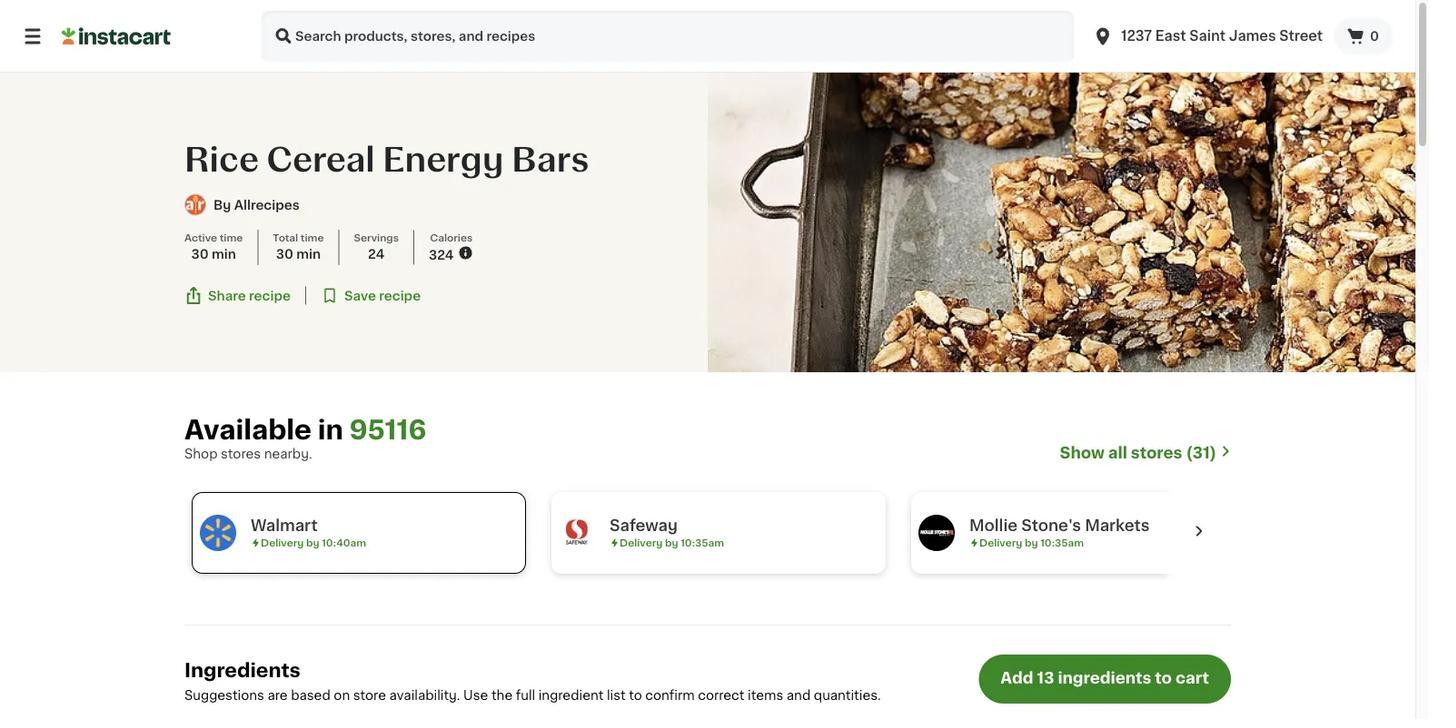 Task type: vqa. For each thing, say whether or not it's contained in the screenshot.
recipe within "button"
yes



Task type: describe. For each thing, give the bounding box(es) containing it.
full
[[516, 690, 536, 703]]

james
[[1230, 30, 1277, 43]]

by
[[214, 199, 231, 211]]

suggestions
[[185, 690, 264, 703]]

0 button
[[1335, 18, 1395, 55]]

safeway image
[[559, 515, 595, 552]]

stores inside available in 95116 shop stores nearby.
[[221, 448, 261, 461]]

delivery for safeway
[[620, 539, 663, 549]]

walmart
[[251, 519, 318, 534]]

confirm
[[646, 690, 695, 703]]

save
[[344, 290, 376, 302]]

13
[[1038, 671, 1055, 687]]

active
[[185, 233, 217, 243]]

safeway
[[610, 519, 678, 534]]

delivery by 10:35am for safeway
[[620, 539, 725, 549]]

save recipe
[[344, 290, 421, 302]]

by for mollie stone's markets
[[1025, 539, 1039, 549]]

add 13 ingredients to cart
[[1001, 671, 1210, 687]]

markets
[[1086, 519, 1150, 534]]

324
[[429, 249, 454, 261]]

share recipe button
[[185, 287, 291, 305]]

delivery by 10:40am
[[261, 539, 367, 549]]

(31)
[[1187, 446, 1217, 461]]

mollie
[[970, 519, 1018, 534]]

1237 east saint james street button
[[1093, 11, 1324, 62]]

stores inside button
[[1132, 446, 1183, 461]]

shop
[[185, 448, 218, 461]]

recipe for save recipe
[[379, 290, 421, 302]]

allrecipes
[[234, 199, 300, 211]]

ingredient
[[539, 690, 604, 703]]

add 13 ingredients to cart button
[[979, 655, 1232, 705]]

10:40am
[[322, 539, 367, 549]]

suggestions are based on store availability. use the full ingredient list to confirm correct items and quantities.
[[185, 690, 882, 703]]

stone's
[[1022, 519, 1082, 534]]

1237
[[1122, 30, 1153, 43]]

rice cereal energy bars image
[[708, 73, 1416, 373]]

by for walmart
[[306, 539, 320, 549]]

show all stores (31)
[[1060, 446, 1217, 461]]

1237 east saint james street button
[[1082, 11, 1335, 62]]

list
[[607, 690, 626, 703]]

calories
[[430, 233, 473, 243]]

available in 95116 shop stores nearby.
[[185, 418, 427, 461]]

Search field
[[262, 11, 1075, 62]]

cart
[[1176, 671, 1210, 687]]

30 for total time 30 min
[[276, 248, 293, 261]]



Task type: locate. For each thing, give the bounding box(es) containing it.
min
[[212, 248, 236, 261], [297, 248, 321, 261]]

24
[[368, 248, 385, 261]]

0 horizontal spatial min
[[212, 248, 236, 261]]

instacart logo image
[[62, 25, 171, 47]]

1 horizontal spatial recipe
[[379, 290, 421, 302]]

30 inside total time 30 min
[[276, 248, 293, 261]]

delivery for mollie stone's markets
[[980, 539, 1023, 549]]

1 by from the left
[[306, 539, 320, 549]]

total
[[273, 233, 298, 243]]

2 min from the left
[[297, 248, 321, 261]]

and
[[787, 690, 811, 703]]

add
[[1001, 671, 1034, 687]]

1 vertical spatial to
[[629, 690, 642, 703]]

active time 30 min
[[185, 233, 243, 261]]

delivery
[[261, 539, 304, 549], [620, 539, 663, 549], [980, 539, 1023, 549]]

delivery by 10:35am
[[620, 539, 725, 549], [980, 539, 1085, 549]]

1 horizontal spatial stores
[[1132, 446, 1183, 461]]

2 10:35am from the left
[[1041, 539, 1085, 549]]

30
[[191, 248, 209, 261], [276, 248, 293, 261]]

1 horizontal spatial 10:35am
[[1041, 539, 1085, 549]]

delivery by 10:35am for mollie stone's markets
[[980, 539, 1085, 549]]

quantities.
[[814, 690, 882, 703]]

by allrecipes
[[214, 199, 300, 211]]

0 horizontal spatial 30
[[191, 248, 209, 261]]

delivery down the mollie
[[980, 539, 1023, 549]]

cereal
[[267, 144, 375, 176]]

to
[[1156, 671, 1173, 687], [629, 690, 642, 703]]

are
[[268, 690, 288, 703]]

stores
[[1132, 446, 1183, 461], [221, 448, 261, 461]]

available
[[185, 418, 312, 444]]

1 10:35am from the left
[[681, 539, 725, 549]]

0 horizontal spatial 10:35am
[[681, 539, 725, 549]]

1 horizontal spatial delivery
[[620, 539, 663, 549]]

stores right all
[[1132, 446, 1183, 461]]

by for safeway
[[665, 539, 679, 549]]

1 delivery by 10:35am from the left
[[620, 539, 725, 549]]

2 horizontal spatial by
[[1025, 539, 1039, 549]]

min for total time 30 min
[[297, 248, 321, 261]]

time inside active time 30 min
[[220, 233, 243, 243]]

by down stone's
[[1025, 539, 1039, 549]]

by down safeway
[[665, 539, 679, 549]]

None search field
[[262, 11, 1075, 62]]

min down total
[[297, 248, 321, 261]]

min inside total time 30 min
[[297, 248, 321, 261]]

1 horizontal spatial time
[[301, 233, 324, 243]]

total time 30 min
[[273, 233, 324, 261]]

0 vertical spatial to
[[1156, 671, 1173, 687]]

nearby.
[[264, 448, 312, 461]]

use
[[464, 690, 489, 703]]

10:35am for safeway
[[681, 539, 725, 549]]

10:35am for mollie stone's markets
[[1041, 539, 1085, 549]]

recipe right save
[[379, 290, 421, 302]]

by
[[306, 539, 320, 549], [665, 539, 679, 549], [1025, 539, 1039, 549]]

servings 24
[[354, 233, 399, 261]]

1237 east saint james street
[[1122, 30, 1324, 43]]

2 by from the left
[[665, 539, 679, 549]]

95116 button
[[350, 416, 427, 445]]

1 delivery from the left
[[261, 539, 304, 549]]

based
[[291, 690, 331, 703]]

1 horizontal spatial min
[[297, 248, 321, 261]]

1 horizontal spatial by
[[665, 539, 679, 549]]

availability.
[[390, 690, 460, 703]]

10:35am
[[681, 539, 725, 549], [1041, 539, 1085, 549]]

30 down active
[[191, 248, 209, 261]]

to right list
[[629, 690, 642, 703]]

30 down total
[[276, 248, 293, 261]]

0
[[1371, 30, 1380, 43]]

show all stores (31) button
[[1060, 444, 1232, 464]]

time inside total time 30 min
[[301, 233, 324, 243]]

0 horizontal spatial recipe
[[249, 290, 291, 302]]

1 horizontal spatial delivery by 10:35am
[[980, 539, 1085, 549]]

in
[[318, 418, 343, 444]]

1 time from the left
[[220, 233, 243, 243]]

all
[[1109, 446, 1128, 461]]

min inside active time 30 min
[[212, 248, 236, 261]]

by left '10:40am'
[[306, 539, 320, 549]]

mollie stone's markets image
[[919, 515, 955, 552]]

correct
[[698, 690, 745, 703]]

time right active
[[220, 233, 243, 243]]

street
[[1280, 30, 1324, 43]]

2 recipe from the left
[[379, 290, 421, 302]]

delivery for walmart
[[261, 539, 304, 549]]

3 by from the left
[[1025, 539, 1039, 549]]

recipe inside share recipe button
[[249, 290, 291, 302]]

recipe inside save recipe button
[[379, 290, 421, 302]]

1 min from the left
[[212, 248, 236, 261]]

rice cereal energy bars
[[185, 144, 590, 176]]

delivery down walmart
[[261, 539, 304, 549]]

0 horizontal spatial by
[[306, 539, 320, 549]]

servings
[[354, 233, 399, 243]]

time for active time 30 min
[[220, 233, 243, 243]]

recipe for share recipe
[[249, 290, 291, 302]]

walmart image
[[200, 515, 236, 552]]

energy
[[383, 144, 504, 176]]

2 delivery from the left
[[620, 539, 663, 549]]

1 horizontal spatial to
[[1156, 671, 1173, 687]]

30 for active time 30 min
[[191, 248, 209, 261]]

to inside button
[[1156, 671, 1173, 687]]

on
[[334, 690, 350, 703]]

2 horizontal spatial delivery
[[980, 539, 1023, 549]]

saint
[[1190, 30, 1226, 43]]

1 horizontal spatial 30
[[276, 248, 293, 261]]

show
[[1060, 446, 1105, 461]]

time
[[220, 233, 243, 243], [301, 233, 324, 243]]

delivery by 10:35am down stone's
[[980, 539, 1085, 549]]

east
[[1156, 30, 1187, 43]]

0 horizontal spatial delivery
[[261, 539, 304, 549]]

delivery down safeway
[[620, 539, 663, 549]]

min for active time 30 min
[[212, 248, 236, 261]]

delivery by 10:35am down safeway
[[620, 539, 725, 549]]

2 time from the left
[[301, 233, 324, 243]]

share
[[208, 290, 246, 302]]

0 horizontal spatial delivery by 10:35am
[[620, 539, 725, 549]]

95116
[[350, 418, 427, 444]]

rice
[[185, 144, 259, 176]]

ingredients
[[1059, 671, 1152, 687]]

recipe
[[249, 290, 291, 302], [379, 290, 421, 302]]

2 delivery by 10:35am from the left
[[980, 539, 1085, 549]]

bars
[[512, 144, 590, 176]]

time right total
[[301, 233, 324, 243]]

time for total time 30 min
[[301, 233, 324, 243]]

stores down available
[[221, 448, 261, 461]]

0 horizontal spatial to
[[629, 690, 642, 703]]

recipe right share
[[249, 290, 291, 302]]

the
[[492, 690, 513, 703]]

1 30 from the left
[[191, 248, 209, 261]]

min down active
[[212, 248, 236, 261]]

0 horizontal spatial stores
[[221, 448, 261, 461]]

items
[[748, 690, 784, 703]]

30 inside active time 30 min
[[191, 248, 209, 261]]

store
[[353, 690, 386, 703]]

share recipe
[[208, 290, 291, 302]]

1 recipe from the left
[[249, 290, 291, 302]]

0 horizontal spatial time
[[220, 233, 243, 243]]

save recipe button
[[321, 287, 421, 305]]

3 delivery from the left
[[980, 539, 1023, 549]]

2 30 from the left
[[276, 248, 293, 261]]

to left cart
[[1156, 671, 1173, 687]]

mollie stone's markets
[[970, 519, 1150, 534]]



